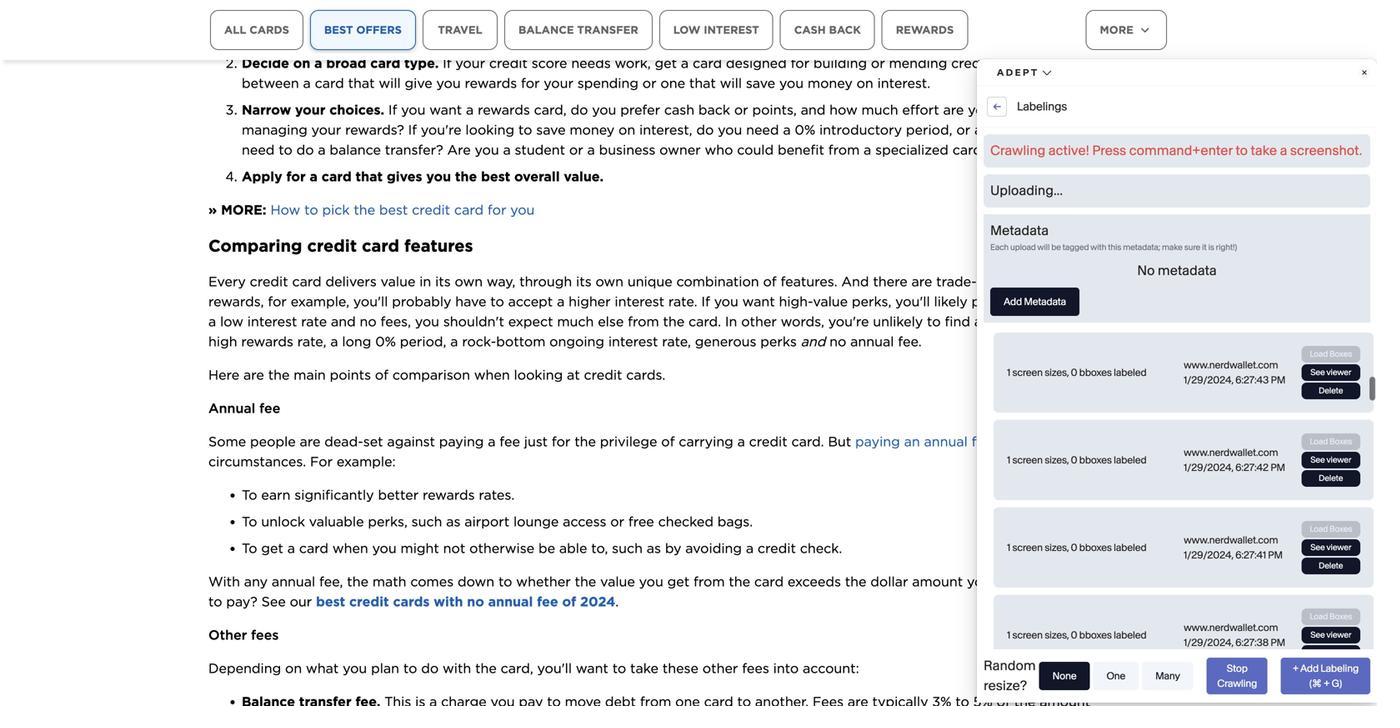 Task type: vqa. For each thing, say whether or not it's contained in the screenshot.
NerdWallet's Renters Insurance Reviews for 2024 in the top right of the page
no



Task type: describe. For each thing, give the bounding box(es) containing it.
do
[[1109, 104, 1128, 120]]

delivers
[[326, 255, 377, 272]]

to left pick at left
[[304, 184, 318, 200]]

put
[[1061, 84, 1084, 100]]

a left student
[[503, 124, 511, 140]]

a up don't
[[430, 676, 437, 692]]

card up features
[[454, 184, 484, 200]]

2 its from the left
[[576, 255, 592, 272]]

1 vertical spatial do
[[697, 104, 714, 120]]

high-
[[779, 275, 813, 292]]

one inside this is a charge you pay to move debt from one card to another. fees are typically 3% to 5% of the amount transferred, but some cards don't charge a transfer fee, or they waive it for a time. see our
[[676, 676, 700, 692]]

don't
[[428, 696, 463, 706]]

expect
[[508, 295, 553, 312]]

a left 'time.'
[[739, 696, 747, 706]]

1 vertical spatial such
[[612, 522, 643, 538]]

2 vertical spatial and
[[801, 315, 826, 332]]

with any annual fee, the math comes down to whether the value you get from the card exceeds the dollar amount you pay. still determined not to pay? see our
[[208, 556, 1157, 592]]

to left put
[[1043, 84, 1057, 100]]

cards inside this is a charge you pay to move debt from one card to another. fees are typically 3% to 5% of the amount transferred, but some cards don't charge a transfer fee, or they waive it for a time. see our
[[388, 696, 424, 706]]

a down bags.
[[746, 522, 754, 538]]

a right the apply
[[310, 150, 318, 167]]

1 vertical spatial interest
[[248, 295, 297, 312]]

rate.
[[669, 275, 698, 292]]

0% inside every credit card delivers value in its own way, through its own unique combination of features. and there are trade-offs involved. if you want rewards, for example, you'll probably have to accept a higher interest rate. if you want high-value perks, you'll likely pay an annual fee. if you want a low interest rate and no fees, you shouldn't expect much else from the card. in other words, you're unlikely to find a single card that offers a high rewards rate, a long 0% period, a rock-bottom ongoing interest rate, generous perks
[[375, 315, 396, 332]]

0 vertical spatial not
[[443, 522, 466, 538]]

free inside the free access to credit scores
[[1029, 0, 1055, 6]]

2 vertical spatial interest
[[609, 315, 658, 332]]

rate?
[[1073, 104, 1105, 120]]

or up interest.
[[871, 37, 885, 53]]

1 vertical spatial as
[[647, 522, 661, 538]]

the left the main in the left of the page
[[268, 349, 290, 365]]

0 horizontal spatial such
[[412, 496, 442, 512]]

for
[[310, 436, 333, 452]]

to left 5%
[[956, 676, 970, 692]]

offers
[[356, 23, 402, 36]]

1 horizontal spatial fee.
[[898, 315, 922, 332]]

card down offers
[[371, 37, 400, 53]]

offs
[[977, 255, 1002, 272]]

if inside if your credit score needs work, get a card designed for building or mending credit. otherwise, choose between a card that will give you rewards for your spending or one that will save you money on interest.
[[443, 37, 452, 53]]

a up card?
[[975, 104, 983, 120]]

that up "back"
[[690, 57, 716, 73]]

ongoing inside if you want a rewards card, do you prefer cash back or points, and how much effort are you willing to put into managing your rewards? if you're looking to save money on interest, do you need a 0% introductory period, or a low ongoing rate? do you need to do a balance transfer? are you a student or a business owner who could benefit from a specialized card?
[[1014, 104, 1069, 120]]

are
[[447, 124, 471, 140]]

rewards inside every credit card delivers value in its own way, through its own unique combination of features. and there are trade-offs involved. if you want rewards, for example, you'll probably have to accept a higher interest rate. if you want high-value perks, you'll likely pay an annual fee. if you want a low interest rate and no fees, you shouldn't expect much else from the card. in other words, you're unlikely to find a single card that offers a high rewards rate, a long 0% period, a rock-bottom ongoing interest rate, generous perks
[[241, 315, 294, 332]]

free access to credit scores link
[[242, 0, 1162, 26]]

access inside the free access to credit scores
[[1059, 0, 1102, 6]]

more:
[[221, 184, 267, 200]]

a down 'introductory'
[[864, 124, 872, 140]]

card down the balance
[[322, 150, 352, 167]]

0% inside if you want a rewards card, do you prefer cash back or points, and how much effort are you willing to put into managing your rewards? if you're looking to save money on interest, do you need a 0% introductory period, or a low ongoing rate? do you need to do a balance transfer? are you a student or a business owner who could benefit from a specialized card?
[[795, 104, 816, 120]]

rewards up "airport"
[[423, 469, 475, 485]]

and
[[842, 255, 869, 272]]

card down decide on a broad card type.
[[315, 57, 344, 73]]

for down cash
[[791, 37, 810, 53]]

no inside every credit card delivers value in its own way, through its own unique combination of features. and there are trade-offs involved. if you want rewards, for example, you'll probably have to accept a higher interest rate. if you want high-value perks, you'll likely pay an annual fee. if you want a low interest rate and no fees, you shouldn't expect much else from the card. in other words, you're unlikely to find a single card that offers a high rewards rate, a long 0% period, a rock-bottom ongoing interest rate, generous perks
[[360, 295, 377, 312]]

annual for and no annual fee.
[[851, 315, 894, 332]]

all cards
[[224, 23, 289, 36]]

long
[[342, 315, 371, 332]]

best
[[324, 23, 353, 36]]

managing
[[242, 104, 308, 120]]

credit inside the free access to credit scores
[[1124, 0, 1162, 6]]

a up 'value.'
[[588, 124, 595, 140]]

that down broad
[[348, 57, 375, 73]]

higher
[[569, 275, 611, 292]]

2 you'll from the left
[[896, 275, 930, 292]]

looking inside if you want a rewards card, do you prefer cash back or points, and how much effort are you willing to put into managing your rewards? if you're looking to save money on interest, do you need a 0% introductory period, or a low ongoing rate? do you need to do a balance transfer? are you a student or a business owner who could benefit from a specialized card?
[[466, 104, 515, 120]]

in certain circumstances. for example:
[[208, 415, 1128, 452]]

1 horizontal spatial .
[[616, 576, 619, 592]]

of inside this is a charge you pay to move debt from one card to another. fees are typically 3% to 5% of the amount transferred, but some cards don't charge a transfer fee, or they waive it for a time. see our
[[997, 676, 1011, 692]]

card right single
[[1029, 295, 1058, 312]]

rewards,
[[208, 275, 264, 292]]

see inside this is a charge you pay to move debt from one card to another. fees are typically 3% to 5% of the amount transferred, but some cards don't charge a transfer fee, or they waive it for a time. see our
[[788, 696, 812, 706]]

to right the down
[[499, 556, 512, 572]]

specialized
[[876, 124, 949, 140]]

main
[[294, 349, 326, 365]]

your inside if you want a rewards card, do you prefer cash back or points, and how much effort are you willing to put into managing your rewards? if you're looking to save money on interest, do you need a 0% introductory period, or a low ongoing rate? do you need to do a balance transfer? are you a student or a business owner who could benefit from a specialized card?
[[312, 104, 341, 120]]

that down the balance
[[356, 150, 383, 167]]

to unlock valuable perks, such as airport lounge access or free checked bags.
[[242, 496, 753, 512]]

0 horizontal spatial perks,
[[368, 496, 408, 512]]

example:
[[337, 436, 396, 452]]

or up 'value.'
[[569, 124, 584, 140]]

fees,
[[381, 295, 411, 312]]

credit down pick at left
[[307, 218, 357, 238]]

certain
[[1082, 415, 1128, 432]]

2 vertical spatial best
[[316, 576, 345, 592]]

business
[[599, 124, 656, 140]]

for up way,
[[488, 184, 507, 200]]

shouldn't
[[444, 295, 504, 312]]

a right find
[[975, 295, 982, 312]]

0 horizontal spatial do
[[297, 124, 314, 140]]

money inside if your credit score needs work, get a card designed for building or mending credit. otherwise, choose between a card that will give you rewards for your spending or one that will save you money on interest.
[[808, 57, 853, 73]]

0 horizontal spatial fee
[[537, 576, 558, 592]]

lounge
[[514, 496, 559, 512]]

of right points
[[375, 349, 389, 365]]

points
[[330, 349, 371, 365]]

points,
[[753, 84, 797, 100]]

waive
[[662, 696, 700, 706]]

pay.
[[996, 556, 1022, 572]]

the right pick at left
[[354, 184, 375, 200]]

credit inside if your credit score needs work, get a card designed for building or mending credit. otherwise, choose between a card that will give you rewards for your spending or one that will save you money on interest.
[[489, 37, 528, 53]]

amount inside with any annual fee, the math comes down to whether the value you get from the card exceeds the dollar amount you pay. still determined not to pay? see our
[[913, 556, 963, 572]]

the left "dollar"
[[845, 556, 867, 572]]

the down are
[[455, 150, 477, 167]]

any
[[244, 556, 268, 572]]

to left find
[[927, 295, 941, 312]]

fee, inside with any annual fee, the math comes down to whether the value you get from the card exceeds the dollar amount you pay. still determined not to pay? see our
[[319, 556, 343, 572]]

product offers quick filters tab list
[[210, 10, 1029, 97]]

one inside if your credit score needs work, get a card designed for building or mending credit. otherwise, choose between a card that will give you rewards for your spending or one that will save you money on interest.
[[661, 57, 686, 73]]

1 own from the left
[[455, 255, 483, 272]]

card?
[[953, 124, 989, 140]]

1 vertical spatial need
[[242, 124, 275, 140]]

might
[[401, 522, 439, 538]]

example,
[[291, 275, 350, 292]]

balance for balance transfer fee.
[[242, 676, 295, 692]]

5%
[[974, 676, 993, 692]]

could
[[737, 124, 774, 140]]

you inside this is a charge you pay to move debt from one card to another. fees are typically 3% to 5% of the amount transferred, but some cards don't charge a transfer fee, or they waive it for a time. see our
[[491, 676, 515, 692]]

if up card.
[[702, 275, 710, 292]]

that inside every credit card delivers value in its own way, through its own unique combination of features. and there are trade-offs involved. if you want rewards, for example, you'll probably have to accept a higher interest rate. if you want high-value perks, you'll likely pay an annual fee. if you want a low interest rate and no fees, you shouldn't expect much else from the card. in other words, you're unlikely to find a single card that offers a high rewards rate, a long 0% period, a rock-bottom ongoing interest rate, generous perks
[[1062, 295, 1089, 312]]

1 vertical spatial get
[[261, 522, 284, 538]]

travel
[[438, 23, 483, 36]]

cash back
[[795, 23, 861, 36]]

for down score
[[521, 57, 540, 73]]

card down valuable on the left of page
[[299, 522, 329, 538]]

cards.
[[627, 349, 666, 365]]

or down work,
[[643, 57, 657, 73]]

rate
[[301, 295, 327, 312]]

or left checked
[[611, 496, 625, 512]]

if up transfer?
[[408, 104, 417, 120]]

credit down math
[[349, 576, 389, 592]]

apply
[[242, 150, 282, 167]]

0 horizontal spatial on
[[293, 37, 310, 53]]

a up narrow your choices.
[[303, 57, 311, 73]]

rewards inside if your credit score needs work, get a card designed for building or mending credit. otherwise, choose between a card that will give you rewards for your spending or one that will save you money on interest.
[[465, 57, 517, 73]]

to down with
[[208, 576, 222, 592]]

else
[[598, 295, 624, 312]]

low interest
[[674, 23, 760, 36]]

if right involved. on the right of page
[[1069, 255, 1077, 272]]

of left 2024
[[562, 576, 576, 592]]

rewards
[[896, 23, 954, 36]]

needs
[[572, 37, 611, 53]]

a left the balance
[[318, 124, 326, 140]]

2 horizontal spatial best
[[481, 150, 511, 167]]

to for to unlock valuable perks, such as airport lounge access or free checked bags.
[[242, 496, 257, 512]]

likely
[[934, 275, 968, 292]]

with
[[434, 576, 463, 592]]

1 vertical spatial cards
[[393, 576, 430, 592]]

card,
[[534, 84, 567, 100]]

to left move
[[547, 676, 561, 692]]

annual down whether
[[488, 576, 533, 592]]

the left math
[[347, 556, 369, 572]]

credit down apply for a card that gives you the best overall value.
[[412, 184, 450, 200]]

best offers
[[324, 23, 402, 36]]

1 horizontal spatial is
[[997, 415, 1007, 432]]

interest,
[[640, 104, 693, 120]]

credit left the check.
[[758, 522, 796, 538]]

1 will from the left
[[379, 57, 401, 73]]

1 vertical spatial value
[[813, 275, 848, 292]]

0 vertical spatial fee
[[972, 415, 993, 432]]

worth
[[1011, 415, 1050, 432]]

is inside this is a charge you pay to move debt from one card to another. fees are typically 3% to 5% of the amount transferred, but some cards don't charge a transfer fee, or they waive it for a time. see our
[[415, 676, 426, 692]]

a down unlock
[[288, 522, 295, 538]]

apply for a card that gives you the best overall value.
[[242, 150, 604, 167]]

card inside with any annual fee, the math comes down to whether the value you get from the card exceeds the dollar amount you pay. still determined not to pay? see our
[[755, 556, 784, 572]]

overall
[[515, 150, 560, 167]]

by
[[665, 522, 682, 538]]

0 horizontal spatial value
[[381, 255, 416, 272]]

2 will from the left
[[720, 57, 742, 73]]

you're inside every credit card delivers value in its own way, through its own unique combination of features. and there are trade-offs involved. if you want rewards, for example, you'll probably have to accept a higher interest rate. if you want high-value perks, you'll likely pay an annual fee. if you want a low interest rate and no fees, you shouldn't expect much else from the card. in other words, you're unlikely to find a single card that offers a high rewards rate, a long 0% period, a rock-bottom ongoing interest rate, generous perks
[[829, 295, 869, 312]]

a right offers
[[1135, 295, 1143, 312]]

more
[[1100, 23, 1134, 36]]

a up are
[[466, 84, 474, 100]]

2 horizontal spatial no
[[830, 315, 847, 332]]

offers
[[1093, 295, 1131, 312]]

if up offers
[[1095, 275, 1104, 292]]

1 rate, from the left
[[298, 315, 327, 332]]

unique
[[628, 255, 673, 272]]

transfer
[[577, 23, 639, 36]]

1 horizontal spatial it
[[1054, 415, 1062, 432]]

value inside with any annual fee, the math comes down to whether the value you get from the card exceeds the dollar amount you pay. still determined not to pay? see our
[[601, 556, 635, 572]]

card up example,
[[292, 255, 322, 272]]

1 vertical spatial looking
[[514, 349, 563, 365]]

there
[[873, 255, 908, 272]]

annual inside every credit card delivers value in its own way, through its own unique combination of features. and there are trade-offs involved. if you want rewards, for example, you'll probably have to accept a higher interest rate. if you want high-value perks, you'll likely pay an annual fee. if you want a low interest rate and no fees, you shouldn't expect much else from the card. in other words, you're unlikely to find a single card that offers a high rewards rate, a long 0% period, a rock-bottom ongoing interest rate, generous perks
[[1020, 275, 1064, 292]]

pay inside this is a charge you pay to move debt from one card to another. fees are typically 3% to 5% of the amount transferred, but some cards don't charge a transfer fee, or they waive it for a time. see our
[[519, 676, 543, 692]]

of inside every credit card delivers value in its own way, through its own unique combination of features. and there are trade-offs involved. if you want rewards, for example, you'll probably have to accept a higher interest rate. if you want high-value perks, you'll likely pay an annual fee. if you want a low interest rate and no fees, you shouldn't expect much else from the card. in other words, you're unlikely to find a single card that offers a high rewards rate, a long 0% period, a rock-bottom ongoing interest rate, generous perks
[[763, 255, 777, 272]]

0 vertical spatial do
[[571, 84, 588, 100]]

to up student
[[519, 104, 532, 120]]

and inside every credit card delivers value in its own way, through its own unique combination of features. and there are trade-offs involved. if you want rewards, for example, you'll probably have to accept a higher interest rate. if you want high-value perks, you'll likely pay an annual fee. if you want a low interest rate and no fees, you shouldn't expect much else from the card. in other words, you're unlikely to find a single card that offers a high rewards rate, a long 0% period, a rock-bottom ongoing interest rate, generous perks
[[331, 295, 356, 312]]

single
[[986, 295, 1025, 312]]

from inside with any annual fee, the math comes down to whether the value you get from the card exceeds the dollar amount you pay. still determined not to pay? see our
[[694, 556, 725, 572]]

for right the apply
[[286, 150, 306, 167]]

your up managing
[[295, 84, 326, 100]]

money inside if you want a rewards card, do you prefer cash back or points, and how much effort are you willing to put into managing your rewards? if you're looking to save money on interest, do you need a 0% introductory period, or a low ongoing rate? do you need to do a balance transfer? are you a student or a business owner who could benefit from a specialized card?
[[570, 104, 615, 120]]

or right "back"
[[735, 84, 749, 100]]

introductory
[[820, 104, 902, 120]]

» more: how to pick the best credit card for you
[[208, 184, 535, 200]]

how
[[271, 184, 300, 200]]

perks, inside every credit card delivers value in its own way, through its own unique combination of features. and there are trade-offs involved. if you want rewards, for example, you'll probably have to accept a higher interest rate. if you want high-value perks, you'll likely pay an annual fee. if you want a low interest rate and no fees, you shouldn't expect much else from the card. in other words, you're unlikely to find a single card that offers a high rewards rate, a long 0% period, a rock-bottom ongoing interest rate, generous perks
[[852, 275, 892, 292]]

from inside every credit card delivers value in its own way, through its own unique combination of features. and there are trade-offs involved. if you want rewards, for example, you'll probably have to accept a higher interest rate. if you want high-value perks, you'll likely pay an annual fee. if you want a low interest rate and no fees, you shouldn't expect much else from the card. in other words, you're unlikely to find a single card that offers a high rewards rate, a long 0% period, a rock-bottom ongoing interest rate, generous perks
[[628, 295, 659, 312]]

our inside with any annual fee, the math comes down to whether the value you get from the card exceeds the dollar amount you pay. still determined not to pay? see our
[[290, 576, 312, 592]]

0 vertical spatial need
[[746, 104, 779, 120]]

free access to credit scores
[[242, 0, 1162, 26]]

all
[[224, 23, 246, 36]]

in inside the in certain circumstances. for example:
[[1066, 415, 1078, 432]]

determined
[[1054, 556, 1131, 572]]

if up rewards?
[[389, 84, 397, 100]]

a left the long
[[331, 315, 338, 332]]

or up card?
[[957, 104, 971, 120]]

2 vertical spatial fee.
[[356, 676, 381, 692]]

balance transfer
[[519, 23, 639, 36]]

perks
[[761, 315, 797, 332]]

a left rock-
[[451, 315, 458, 332]]

credit right the at
[[584, 349, 623, 365]]

are inside every credit card delivers value in its own way, through its own unique combination of features. and there are trade-offs involved. if you want rewards, for example, you'll probably have to accept a higher interest rate. if you want high-value perks, you'll likely pay an annual fee. if you want a low interest rate and no fees, you shouldn't expect much else from the card. in other words, you're unlikely to find a single card that offers a high rewards rate, a long 0% period, a rock-bottom ongoing interest rate, generous perks
[[912, 255, 933, 272]]

probably
[[392, 275, 452, 292]]

1 vertical spatial charge
[[467, 696, 512, 706]]



Task type: locate. For each thing, give the bounding box(es) containing it.
comparing
[[208, 218, 302, 238]]

to left unlock
[[242, 496, 257, 512]]

airport
[[465, 496, 510, 512]]

value down features.
[[813, 275, 848, 292]]

1 vertical spatial no
[[830, 315, 847, 332]]

benefit
[[778, 124, 825, 140]]

the up 2024
[[575, 556, 597, 572]]

1 you'll from the left
[[354, 275, 388, 292]]

1 vertical spatial .
[[616, 576, 619, 592]]

balance
[[330, 124, 381, 140]]

1 vertical spatial fee,
[[583, 696, 607, 706]]

2 horizontal spatial value
[[813, 275, 848, 292]]

rewards link
[[882, 10, 968, 50]]

0 horizontal spatial is
[[415, 676, 426, 692]]

1 horizontal spatial rate,
[[662, 315, 691, 332]]

rewards right high on the top of the page
[[241, 315, 294, 332]]

score
[[532, 37, 568, 53]]

back
[[829, 23, 861, 36]]

access up choose
[[1059, 0, 1102, 6]]

from inside this is a charge you pay to move debt from one card to another. fees are typically 3% to 5% of the amount transferred, but some cards don't charge a transfer fee, or they waive it for a time. see our
[[640, 676, 672, 692]]

a left broad
[[314, 37, 322, 53]]

or
[[871, 37, 885, 53], [643, 57, 657, 73], [735, 84, 749, 100], [957, 104, 971, 120], [569, 124, 584, 140], [611, 496, 625, 512], [611, 696, 625, 706]]

balance for balance transfer
[[519, 23, 574, 36]]

save down the designed
[[746, 57, 776, 73]]

1 horizontal spatial need
[[746, 104, 779, 120]]

ongoing down willing
[[1014, 104, 1069, 120]]

1 horizontal spatial in
[[1066, 415, 1078, 432]]

much up 'introductory'
[[862, 84, 899, 100]]

be
[[539, 522, 555, 538]]

1 vertical spatial not
[[1135, 556, 1157, 572]]

are inside if you want a rewards card, do you prefer cash back or points, and how much effort are you willing to put into managing your rewards? if you're looking to save money on interest, do you need a 0% introductory period, or a low ongoing rate? do you need to do a balance transfer? are you a student or a business owner who could benefit from a specialized card?
[[944, 84, 964, 100]]

fees
[[813, 676, 844, 692]]

owner
[[660, 124, 701, 140]]

the inside every credit card delivers value in its own way, through its own unique combination of features. and there are trade-offs involved. if you want rewards, for example, you'll probably have to accept a higher interest rate. if you want high-value perks, you'll likely pay an annual fee. if you want a low interest rate and no fees, you shouldn't expect much else from the card. in other words, you're unlikely to find a single card that offers a high rewards rate, a long 0% period, a rock-bottom ongoing interest rate, generous perks
[[663, 295, 685, 312]]

fee left 'worth'
[[972, 415, 993, 432]]

on
[[293, 37, 310, 53], [857, 57, 874, 73], [619, 104, 636, 120]]

0 horizontal spatial free
[[629, 496, 654, 512]]

1 vertical spatial access
[[563, 496, 607, 512]]

2 rate, from the left
[[662, 315, 691, 332]]

1 horizontal spatial will
[[720, 57, 742, 73]]

free left checked
[[629, 496, 654, 512]]

balance inside product offers quick filters 'tab list'
[[519, 23, 574, 36]]

from up they
[[640, 676, 672, 692]]

transferred,
[[242, 696, 318, 706]]

0 vertical spatial pay
[[972, 275, 996, 292]]

still
[[1026, 556, 1050, 572]]

0 vertical spatial perks,
[[852, 275, 892, 292]]

typically
[[873, 676, 929, 692]]

get
[[655, 37, 677, 53], [261, 522, 284, 538], [668, 556, 690, 572]]

1 vertical spatial amount
[[1040, 676, 1091, 692]]

0 vertical spatial when
[[474, 349, 510, 365]]

amount
[[913, 556, 963, 572], [1040, 676, 1091, 692]]

who
[[705, 124, 733, 140]]

need down managing
[[242, 124, 275, 140]]

fees
[[251, 609, 279, 625]]

to down way,
[[491, 275, 504, 292]]

give
[[405, 57, 433, 73]]

0 vertical spatial fee.
[[1068, 275, 1091, 292]]

to for to earn significantly better rewards rates.
[[242, 469, 257, 485]]

0 vertical spatial one
[[661, 57, 686, 73]]

a down "low"
[[681, 37, 689, 53]]

much inside every credit card delivers value in its own way, through its own unique combination of features. and there are trade-offs involved. if you want rewards, for example, you'll probably have to accept a higher interest rate. if you want high-value perks, you'll likely pay an annual fee. if you want a low interest rate and no fees, you shouldn't expect much else from the card. in other words, you're unlikely to find a single card that offers a high rewards rate, a long 0% period, a rock-bottom ongoing interest rate, generous perks
[[557, 295, 594, 312]]

charge right don't
[[467, 696, 512, 706]]

a up high on the top of the page
[[208, 295, 216, 312]]

0 vertical spatial charge
[[441, 676, 487, 692]]

do right the card,
[[571, 84, 588, 100]]

free
[[1029, 0, 1055, 6], [629, 496, 654, 512]]

the down avoiding
[[729, 556, 751, 572]]

card down the low interest
[[693, 37, 722, 53]]

cards inside product offers quick filters 'tab list'
[[250, 23, 289, 36]]

1 horizontal spatial low
[[987, 104, 1010, 120]]

want inside if you want a rewards card, do you prefer cash back or points, and how much effort are you willing to put into managing your rewards? if you're looking to save money on interest, do you need a 0% introductory period, or a low ongoing rate? do you need to do a balance transfer? are you a student or a business owner who could benefit from a specialized card?
[[430, 84, 462, 100]]

balance up score
[[519, 23, 574, 36]]

interest down unique
[[615, 275, 665, 292]]

.
[[284, 10, 287, 26], [616, 576, 619, 592]]

1 horizontal spatial period,
[[906, 104, 953, 120]]

valuable
[[309, 496, 364, 512]]

better
[[378, 469, 419, 485]]

1 horizontal spatial do
[[571, 84, 588, 100]]

save inside if your credit score needs work, get a card designed for building or mending credit. otherwise, choose between a card that will give you rewards for your spending or one that will save you money on interest.
[[746, 57, 776, 73]]

but
[[322, 696, 345, 706]]

balance
[[519, 23, 574, 36], [242, 676, 295, 692]]

1 vertical spatial balance
[[242, 676, 295, 692]]

1 horizontal spatial access
[[1059, 0, 1102, 6]]

in up "probably"
[[420, 255, 431, 272]]

words,
[[781, 295, 825, 312]]

0 horizontal spatial own
[[455, 255, 483, 272]]

0%
[[795, 104, 816, 120], [375, 315, 396, 332]]

0 vertical spatial value
[[381, 255, 416, 272]]

1 vertical spatial period,
[[400, 315, 447, 332]]

0 vertical spatial .
[[284, 10, 287, 26]]

when down rock-
[[474, 349, 510, 365]]

on inside if you want a rewards card, do you prefer cash back or points, and how much effort are you willing to put into managing your rewards? if you're looking to save money on interest, do you need a 0% introductory period, or a low ongoing rate? do you need to do a balance transfer? are you a student or a business owner who could benefit from a specialized card?
[[619, 104, 636, 120]]

as left by
[[647, 522, 661, 538]]

need up could
[[746, 104, 779, 120]]

0% up benefit
[[795, 104, 816, 120]]

for inside this is a charge you pay to move debt from one card to another. fees are typically 3% to 5% of the amount transferred, but some cards don't charge a transfer fee, or they waive it for a time. see our
[[717, 696, 735, 706]]

1 vertical spatial low
[[220, 295, 244, 312]]

are inside this is a charge you pay to move debt from one card to another. fees are typically 3% to 5% of the amount transferred, but some cards don't charge a transfer fee, or they waive it for a time. see our
[[848, 676, 869, 692]]

features.
[[781, 255, 838, 272]]

of left features.
[[763, 255, 777, 272]]

the down rate.
[[663, 295, 685, 312]]

do down "back"
[[697, 104, 714, 120]]

0 horizontal spatial you'll
[[354, 275, 388, 292]]

and down words,
[[801, 315, 826, 332]]

in inside every credit card delivers value in its own way, through its own unique combination of features. and there are trade-offs involved. if you want rewards, for example, you'll probably have to accept a higher interest rate. if you want high-value perks, you'll likely pay an annual fee. if you want a low interest rate and no fees, you shouldn't expect much else from the card. in other words, you're unlikely to find a single card that offers a high rewards rate, a long 0% period, a rock-bottom ongoing interest rate, generous perks
[[420, 255, 431, 272]]

other fees
[[208, 609, 279, 625]]

0 horizontal spatial not
[[443, 522, 466, 538]]

do
[[571, 84, 588, 100], [697, 104, 714, 120], [297, 124, 314, 140]]

no right perks
[[830, 315, 847, 332]]

that left offers
[[1062, 295, 1089, 312]]

0 horizontal spatial access
[[563, 496, 607, 512]]

0 vertical spatial and
[[801, 84, 826, 100]]

0 horizontal spatial pay
[[519, 676, 543, 692]]

transfer inside this is a charge you pay to move debt from one card to another. fees are typically 3% to 5% of the amount transferred, but some cards don't charge a transfer fee, or they waive it for a time. see our
[[528, 696, 579, 706]]

2 horizontal spatial on
[[857, 57, 874, 73]]

0 horizontal spatial .
[[284, 10, 287, 26]]

1 horizontal spatial money
[[808, 57, 853, 73]]

0 vertical spatial our
[[290, 576, 312, 592]]

0 vertical spatial cards
[[250, 23, 289, 36]]

to inside the free access to credit scores
[[1106, 0, 1120, 6]]

rewards left the card,
[[478, 84, 530, 100]]

an inside every credit card delivers value in its own way, through its own unique combination of features. and there are trade-offs involved. if you want rewards, for example, you'll probably have to accept a higher interest rate. if you want high-value perks, you'll likely pay an annual fee. if you want a low interest rate and no fees, you shouldn't expect much else from the card. in other words, you're unlikely to find a single card that offers a high rewards rate, a long 0% period, a rock-bottom ongoing interest rate, generous perks
[[1000, 275, 1016, 292]]

0 vertical spatial an
[[1000, 275, 1016, 292]]

it
[[1054, 415, 1062, 432], [704, 696, 713, 706]]

annual for paying an annual fee is worth it
[[924, 415, 968, 432]]

no up the long
[[360, 295, 377, 312]]

0 horizontal spatial see
[[262, 576, 286, 592]]

from inside if you want a rewards card, do you prefer cash back or points, and how much effort are you willing to put into managing your rewards? if you're looking to save money on interest, do you need a 0% introductory period, or a low ongoing rate? do you need to do a balance transfer? are you a student or a business owner who could benefit from a specialized card?
[[829, 124, 860, 140]]

1 horizontal spatial free
[[1029, 0, 1055, 6]]

1 horizontal spatial an
[[1000, 275, 1016, 292]]

transfer down move
[[528, 696, 579, 706]]

pay inside every credit card delivers value in its own way, through its own unique combination of features. and there are trade-offs involved. if you want rewards, for example, you'll probably have to accept a higher interest rate. if you want high-value perks, you'll likely pay an annual fee. if you want a low interest rate and no fees, you shouldn't expect much else from the card. in other words, you're unlikely to find a single card that offers a high rewards rate, a long 0% period, a rock-bottom ongoing interest rate, generous perks
[[972, 275, 996, 292]]

0 horizontal spatial need
[[242, 124, 275, 140]]

back
[[699, 84, 731, 100]]

ongoing up the at
[[550, 315, 605, 332]]

and inside if you want a rewards card, do you prefer cash back or points, and how much effort are you willing to put into managing your rewards? if you're looking to save money on interest, do you need a 0% introductory period, or a low ongoing rate? do you need to do a balance transfer? are you a student or a business owner who could benefit from a specialized card?
[[801, 84, 826, 100]]

1 vertical spatial it
[[704, 696, 713, 706]]

see down any on the left
[[262, 576, 286, 592]]

your down score
[[544, 57, 574, 73]]

value.
[[564, 150, 604, 167]]

card down the » more: how to pick the best credit card for you
[[362, 218, 400, 238]]

1 horizontal spatial you'll
[[896, 275, 930, 292]]

prefer
[[621, 84, 661, 100]]

card left exceeds
[[755, 556, 784, 572]]

as left "airport"
[[446, 496, 461, 512]]

much
[[862, 84, 899, 100], [557, 295, 594, 312]]

1 horizontal spatial balance
[[519, 23, 574, 36]]

fee, inside this is a charge you pay to move debt from one card to another. fees are typically 3% to 5% of the amount transferred, but some cards don't charge a transfer fee, or they waive it for a time. see our
[[583, 696, 607, 706]]

or down debt at bottom left
[[611, 696, 625, 706]]

1 vertical spatial on
[[857, 57, 874, 73]]

0 horizontal spatial transfer
[[299, 676, 352, 692]]

otherwise
[[470, 522, 535, 538]]

1 horizontal spatial see
[[788, 696, 812, 706]]

it right 'worth'
[[1054, 415, 1062, 432]]

narrow
[[242, 84, 291, 100]]

into
[[1088, 84, 1113, 100]]

2024
[[580, 576, 616, 592]]

need
[[746, 104, 779, 120], [242, 124, 275, 140]]

bags.
[[718, 496, 753, 512]]

to earn significantly better rewards rates.
[[242, 469, 515, 485]]

through
[[520, 255, 572, 272]]

0 horizontal spatial balance
[[242, 676, 295, 692]]

0 horizontal spatial fee.
[[356, 676, 381, 692]]

period, inside every credit card delivers value in its own way, through its own unique combination of features. and there are trade-offs involved. if you want rewards, for example, you'll probably have to accept a higher interest rate. if you want high-value perks, you'll likely pay an annual fee. if you want a low interest rate and no fees, you shouldn't expect much else from the card. in other words, you're unlikely to find a single card that offers a high rewards rate, a long 0% period, a rock-bottom ongoing interest rate, generous perks
[[400, 315, 447, 332]]

1 horizontal spatial on
[[619, 104, 636, 120]]

your down travel
[[456, 37, 485, 53]]

paying
[[856, 415, 900, 432]]

1 vertical spatial ongoing
[[550, 315, 605, 332]]

1 horizontal spatial transfer
[[528, 696, 579, 706]]

amount inside this is a charge you pay to move debt from one card to another. fees are typically 3% to 5% of the amount transferred, but some cards don't charge a transfer fee, or they waive it for a time. see our
[[1040, 676, 1091, 692]]

fee. inside every credit card delivers value in its own way, through its own unique combination of features. and there are trade-offs involved. if you want rewards, for example, you'll probably have to accept a higher interest rate. if you want high-value perks, you'll likely pay an annual fee. if you want a low interest rate and no fees, you shouldn't expect much else from the card. in other words, you're unlikely to find a single card that offers a high rewards rate, a long 0% period, a rock-bottom ongoing interest rate, generous perks
[[1068, 275, 1091, 292]]

best offers link
[[310, 10, 416, 50]]

annual down the unlikely
[[851, 315, 894, 332]]

to for to get a card when you might not otherwise be able to, such as by avoiding a credit check.
[[242, 522, 257, 538]]

no down the down
[[467, 576, 484, 592]]

not right determined
[[1135, 556, 1157, 572]]

low down willing
[[987, 104, 1010, 120]]

charge up don't
[[441, 676, 487, 692]]

some
[[349, 696, 384, 706]]

scores
[[242, 10, 284, 26]]

check.
[[800, 522, 843, 538]]

1 to from the top
[[242, 469, 257, 485]]

2 horizontal spatial fee.
[[1068, 275, 1091, 292]]

1 vertical spatial an
[[904, 415, 920, 432]]

transfer up but
[[299, 676, 352, 692]]

broad
[[326, 37, 367, 53]]

get inside if your credit score needs work, get a card designed for building or mending credit. otherwise, choose between a card that will give you rewards for your spending or one that will save you money on interest.
[[655, 37, 677, 53]]

1 vertical spatial free
[[629, 496, 654, 512]]

annual inside with any annual fee, the math comes down to whether the value you get from the card exceeds the dollar amount you pay. still determined not to pay? see our
[[272, 556, 315, 572]]

low inside every credit card delivers value in its own way, through its own unique combination of features. and there are trade-offs involved. if you want rewards, for example, you'll probably have to accept a higher interest rate. if you want high-value perks, you'll likely pay an annual fee. if you want a low interest rate and no fees, you shouldn't expect much else from the card. in other words, you're unlikely to find a single card that offers a high rewards rate, a long 0% period, a rock-bottom ongoing interest rate, generous perks
[[220, 295, 244, 312]]

you're up are
[[421, 104, 462, 120]]

credit inside every credit card delivers value in its own way, through its own unique combination of features. and there are trade-offs involved. if you want rewards, for example, you'll probably have to accept a higher interest rate. if you want high-value perks, you'll likely pay an annual fee. if you want a low interest rate and no fees, you shouldn't expect much else from the card. in other words, you're unlikely to find a single card that offers a high rewards rate, a long 0% period, a rock-bottom ongoing interest rate, generous perks
[[250, 255, 288, 272]]

ongoing inside every credit card delivers value in its own way, through its own unique combination of features. and there are trade-offs involved. if you want rewards, for example, you'll probably have to accept a higher interest rate. if you want high-value perks, you'll likely pay an annual fee. if you want a low interest rate and no fees, you shouldn't expect much else from the card. in other words, you're unlikely to find a single card that offers a high rewards rate, a long 0% period, a rock-bottom ongoing interest rate, generous perks
[[550, 315, 605, 332]]

earn
[[261, 469, 291, 485]]

1 horizontal spatial its
[[576, 255, 592, 272]]

you're up and no annual fee.
[[829, 295, 869, 312]]

fee.
[[1068, 275, 1091, 292], [898, 315, 922, 332], [356, 676, 381, 692]]

a down through
[[557, 275, 565, 292]]

is
[[997, 415, 1007, 432], [415, 676, 426, 692]]

0 horizontal spatial as
[[446, 496, 461, 512]]

low
[[987, 104, 1010, 120], [220, 295, 244, 312]]

move
[[565, 676, 601, 692]]

cash
[[665, 84, 695, 100]]

annual for with any annual fee, the math comes down to whether the value you get from the card exceeds the dollar amount you pay. still determined not to pay? see our
[[272, 556, 315, 572]]

accept
[[508, 275, 553, 292]]

0 horizontal spatial it
[[704, 696, 713, 706]]

combination
[[677, 255, 759, 272]]

rewards inside if you want a rewards card, do you prefer cash back or points, and how much effort are you willing to put into managing your rewards? if you're looking to save money on interest, do you need a 0% introductory period, or a low ongoing rate? do you need to do a balance transfer? are you a student or a business owner who could benefit from a specialized card?
[[478, 84, 530, 100]]

for left 'time.'
[[717, 696, 735, 706]]

type.
[[404, 37, 439, 53]]

0 vertical spatial period,
[[906, 104, 953, 120]]

rewards?
[[345, 104, 404, 120]]

credit up more popup button
[[1124, 0, 1162, 6]]

its up higher
[[576, 255, 592, 272]]

unlikely
[[873, 295, 923, 312]]

card
[[371, 37, 400, 53], [693, 37, 722, 53], [315, 57, 344, 73], [322, 150, 352, 167], [454, 184, 484, 200], [362, 218, 400, 238], [292, 255, 322, 272], [1029, 295, 1058, 312], [299, 522, 329, 538], [755, 556, 784, 572], [704, 676, 734, 692]]

best credit cards with no annual fee of 2024 .
[[316, 576, 619, 592]]

0 vertical spatial to
[[242, 469, 257, 485]]

cards down comes
[[393, 576, 430, 592]]

0 horizontal spatial you're
[[421, 104, 462, 120]]

building
[[814, 37, 867, 53]]

credit down comparing
[[250, 255, 288, 272]]

2 to from the top
[[242, 496, 257, 512]]

0 vertical spatial it
[[1054, 415, 1062, 432]]

on inside if your credit score needs work, get a card designed for building or mending credit. otherwise, choose between a card that will give you rewards for your spending or one that will save you money on interest.
[[857, 57, 874, 73]]

trade-
[[937, 255, 977, 272]]

from right else
[[628, 295, 659, 312]]

is left 'worth'
[[997, 415, 1007, 432]]

get inside with any annual fee, the math comes down to whether the value you get from the card exceeds the dollar amount you pay. still determined not to pay? see our
[[668, 556, 690, 572]]

designed
[[726, 37, 787, 53]]

high
[[208, 315, 237, 332]]

card left another.
[[704, 676, 734, 692]]

save inside if you want a rewards card, do you prefer cash back or points, and how much effort are you willing to put into managing your rewards? if you're looking to save money on interest, do you need a 0% introductory period, or a low ongoing rate? do you need to do a balance transfer? are you a student or a business owner who could benefit from a specialized card?
[[536, 104, 566, 120]]

the inside this is a charge you pay to move debt from one card to another. fees are typically 3% to 5% of the amount transferred, but some cards don't charge a transfer fee, or they waive it for a time. see our
[[1015, 676, 1036, 692]]

0 vertical spatial see
[[262, 576, 286, 592]]

fee, down move
[[583, 696, 607, 706]]

to left the earn
[[242, 469, 257, 485]]

0 horizontal spatial no
[[360, 295, 377, 312]]

to up 'time.'
[[738, 676, 751, 692]]

best left the overall
[[481, 150, 511, 167]]

or inside this is a charge you pay to move debt from one card to another. fees are typically 3% to 5% of the amount transferred, but some cards don't charge a transfer fee, or they waive it for a time. see our
[[611, 696, 625, 706]]

1 its from the left
[[435, 255, 451, 272]]

0 horizontal spatial rate,
[[298, 315, 327, 332]]

low inside if you want a rewards card, do you prefer cash back or points, and how much effort are you willing to put into managing your rewards? if you're looking to save money on interest, do you need a 0% introductory period, or a low ongoing rate? do you need to do a balance transfer? are you a student or a business owner who could benefit from a specialized card?
[[987, 104, 1010, 120]]

1 horizontal spatial ongoing
[[1014, 104, 1069, 120]]

1 horizontal spatial you're
[[829, 295, 869, 312]]

0 horizontal spatial fee,
[[319, 556, 343, 572]]

for inside every credit card delivers value in its own way, through its own unique combination of features. and there are trade-offs involved. if you want rewards, for example, you'll probably have to accept a higher interest rate. if you want high-value perks, you'll likely pay an annual fee. if you want a low interest rate and no fees, you shouldn't expect much else from the card. in other words, you're unlikely to find a single card that offers a high rewards rate, a long 0% period, a rock-bottom ongoing interest rate, generous perks
[[268, 275, 287, 292]]

save down the card,
[[536, 104, 566, 120]]

much inside if you want a rewards card, do you prefer cash back or points, and how much effort are you willing to put into managing your rewards? if you're looking to save money on interest, do you need a 0% introductory period, or a low ongoing rate? do you need to do a balance transfer? are you a student or a business owner who could benefit from a specialized card?
[[862, 84, 899, 100]]

1 vertical spatial money
[[570, 104, 615, 120]]

period, inside if you want a rewards card, do you prefer cash back or points, and how much effort are you willing to put into managing your rewards? if you're looking to save money on interest, do you need a 0% introductory period, or a low ongoing rate? do you need to do a balance transfer? are you a student or a business owner who could benefit from a specialized card?
[[906, 104, 953, 120]]

you'll up the unlikely
[[896, 275, 930, 292]]

3 to from the top
[[242, 522, 257, 538]]

with
[[208, 556, 240, 572]]

much down higher
[[557, 295, 594, 312]]

fee,
[[319, 556, 343, 572], [583, 696, 607, 706]]

1 horizontal spatial no
[[467, 576, 484, 592]]

see inside with any annual fee, the math comes down to whether the value you get from the card exceeds the dollar amount you pay. still determined not to pay? see our
[[262, 576, 286, 592]]

a down points,
[[783, 104, 791, 120]]

it inside this is a charge you pay to move debt from one card to another. fees are typically 3% to 5% of the amount transferred, but some cards don't charge a transfer fee, or they waive it for a time. see our
[[704, 696, 713, 706]]

0 horizontal spatial when
[[333, 522, 368, 538]]

in
[[725, 295, 738, 312]]

1 vertical spatial best
[[379, 184, 408, 200]]

credit
[[1124, 0, 1162, 6], [489, 37, 528, 53], [412, 184, 450, 200], [307, 218, 357, 238], [250, 255, 288, 272], [584, 349, 623, 365], [758, 522, 796, 538], [349, 576, 389, 592]]

money down building
[[808, 57, 853, 73]]

pay left move
[[519, 676, 543, 692]]

0 horizontal spatial an
[[904, 415, 920, 432]]

and left the how
[[801, 84, 826, 100]]

to down managing
[[279, 124, 293, 140]]

our inside this is a charge you pay to move debt from one card to another. fees are typically 3% to 5% of the amount transferred, but some cards don't charge a transfer fee, or they waive it for a time. see our
[[816, 696, 838, 706]]

if your credit score needs work, get a card designed for building or mending credit. otherwise, choose between a card that will give you rewards for your spending or one that will save you money on interest.
[[242, 37, 1120, 73]]

card inside this is a charge you pay to move debt from one card to another. fees are typically 3% to 5% of the amount transferred, but some cards don't charge a transfer fee, or they waive it for a time. see our
[[704, 676, 734, 692]]

time.
[[751, 696, 784, 706]]

if you want a rewards card, do you prefer cash back or points, and how much effort are you willing to put into managing your rewards? if you're looking to save money on interest, do you need a 0% introductory period, or a low ongoing rate? do you need to do a balance transfer? are you a student or a business owner who could benefit from a specialized card?
[[242, 84, 1157, 140]]

they
[[629, 696, 658, 706]]

gives
[[387, 150, 422, 167]]

0 vertical spatial ongoing
[[1014, 104, 1069, 120]]

paying an annual fee is worth it
[[856, 415, 1062, 432]]

own up higher
[[596, 255, 624, 272]]

0 vertical spatial looking
[[466, 104, 515, 120]]

period,
[[906, 104, 953, 120], [400, 315, 447, 332]]

to up more
[[1106, 0, 1120, 6]]

cards down this
[[388, 696, 424, 706]]

are right here
[[244, 349, 264, 365]]

perks, down and
[[852, 275, 892, 292]]

will left give
[[379, 57, 401, 73]]

1 horizontal spatial when
[[474, 349, 510, 365]]

balance transfer link
[[505, 10, 653, 50]]

0 horizontal spatial money
[[570, 104, 615, 120]]

best credit cards with no annual fee of 2024 link
[[316, 576, 616, 592]]

looking
[[466, 104, 515, 120], [514, 349, 563, 365]]

one up waive
[[676, 676, 700, 692]]

and no annual fee.
[[801, 315, 922, 332]]

transfer?
[[385, 124, 443, 140]]

2 own from the left
[[596, 255, 624, 272]]

the
[[455, 150, 477, 167], [354, 184, 375, 200], [663, 295, 685, 312], [268, 349, 290, 365], [347, 556, 369, 572], [575, 556, 597, 572], [729, 556, 751, 572], [845, 556, 867, 572], [1015, 676, 1036, 692]]

2 horizontal spatial do
[[697, 104, 714, 120]]

not inside with any annual fee, the math comes down to whether the value you get from the card exceeds the dollar amount you pay. still determined not to pay? see our
[[1135, 556, 1157, 572]]

0 vertical spatial such
[[412, 496, 442, 512]]

you're inside if you want a rewards card, do you prefer cash back or points, and how much effort are you willing to put into managing your rewards? if you're looking to save money on interest, do you need a 0% introductory period, or a low ongoing rate? do you need to do a balance transfer? are you a student or a business owner who could benefit from a specialized card?
[[421, 104, 462, 120]]

0 vertical spatial interest
[[615, 275, 665, 292]]

cash
[[795, 23, 826, 36]]

0 vertical spatial best
[[481, 150, 511, 167]]

our right 'pay?'
[[290, 576, 312, 592]]

1 horizontal spatial pay
[[972, 275, 996, 292]]

a right don't
[[516, 696, 524, 706]]



